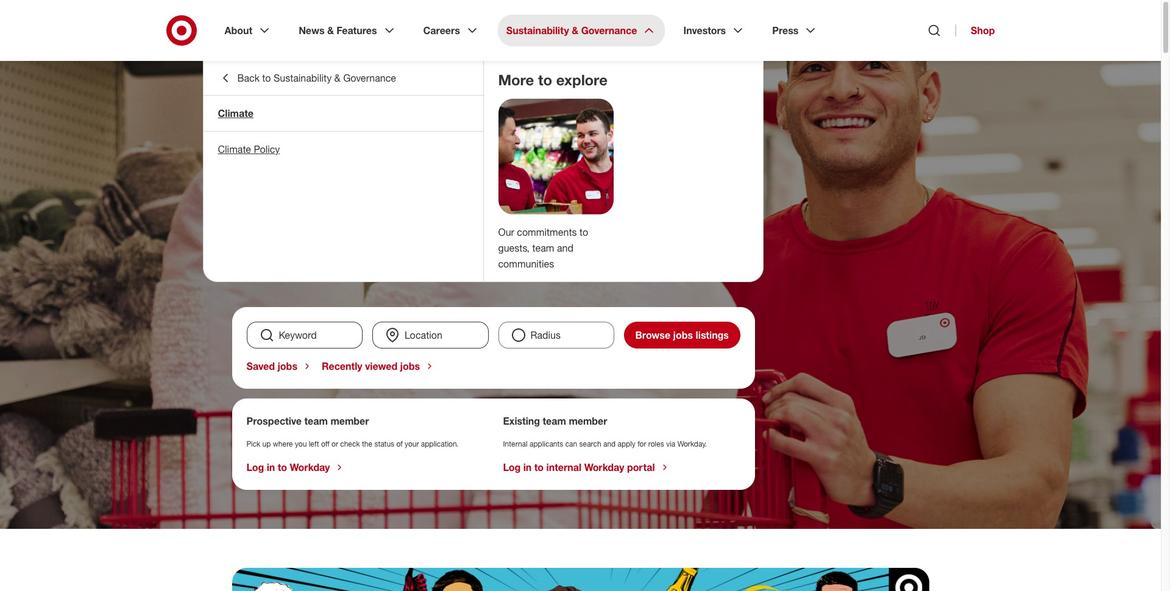 Task type: locate. For each thing, give the bounding box(es) containing it.
0 horizontal spatial workday
[[290, 462, 330, 474]]

and left the "apply"
[[604, 440, 616, 449]]

jobs left "listings"
[[674, 329, 693, 341]]

2 horizontal spatial &
[[572, 24, 579, 37]]

0 vertical spatial careers
[[424, 24, 460, 37]]

member for prospective team member
[[331, 415, 369, 427]]

policy
[[254, 143, 280, 155]]

where
[[273, 440, 293, 449]]

governance up explore
[[582, 24, 638, 37]]

careers link
[[415, 15, 488, 46]]

climate link
[[203, 96, 483, 131]]

& right news
[[327, 24, 334, 37]]

workday down left
[[290, 462, 330, 474]]

to inside button
[[262, 72, 271, 84]]

news & features
[[299, 24, 377, 37]]

climate
[[218, 107, 254, 120], [218, 143, 251, 155]]

0 horizontal spatial log
[[247, 462, 264, 474]]

and inside our commitments to guests, team and communities
[[557, 242, 574, 254]]

member up 'check'
[[331, 415, 369, 427]]

& inside button
[[335, 72, 341, 84]]

team up left
[[305, 415, 328, 427]]

1 horizontal spatial jobs
[[400, 360, 420, 373]]

1 vertical spatial sustainability
[[274, 72, 332, 84]]

in down 'up'
[[267, 462, 275, 474]]

jobs right saved
[[278, 360, 298, 373]]

climate policy
[[218, 143, 280, 155]]

you
[[232, 174, 316, 234], [295, 440, 307, 449]]

team for existing team member
[[543, 415, 566, 427]]

careers inside careers work somewhere you love.
[[232, 100, 287, 118]]

0 horizontal spatial &
[[327, 24, 334, 37]]

in down internal
[[524, 462, 532, 474]]

1 vertical spatial careers
[[232, 100, 287, 118]]

left
[[309, 440, 319, 449]]

check
[[340, 440, 360, 449]]

careers
[[424, 24, 460, 37], [232, 100, 287, 118]]

love.
[[329, 174, 434, 234]]

you left left
[[295, 440, 307, 449]]

more
[[499, 71, 534, 89]]

internal
[[503, 440, 528, 449]]

to right back
[[262, 72, 271, 84]]

1 horizontal spatial governance
[[582, 24, 638, 37]]

and down commitments
[[557, 242, 574, 254]]

1 horizontal spatial sustainability
[[507, 24, 569, 37]]

you for up
[[295, 440, 307, 449]]

log down internal
[[503, 462, 521, 474]]

to
[[538, 71, 553, 89], [262, 72, 271, 84], [580, 226, 589, 238], [278, 462, 287, 474], [535, 462, 544, 474]]

1 vertical spatial you
[[295, 440, 307, 449]]

our commitments to guests, team and communities link
[[499, 226, 589, 270]]

1 vertical spatial and
[[604, 440, 616, 449]]

0 horizontal spatial jobs
[[278, 360, 298, 373]]

log down pick at left
[[247, 462, 264, 474]]

1 horizontal spatial &
[[335, 72, 341, 84]]

in
[[267, 462, 275, 474], [524, 462, 532, 474]]

to down where at the left bottom of page
[[278, 462, 287, 474]]

& up explore
[[572, 24, 579, 37]]

&
[[327, 24, 334, 37], [572, 24, 579, 37], [335, 72, 341, 84]]

jobs inside button
[[674, 329, 693, 341]]

1 vertical spatial climate
[[218, 143, 251, 155]]

shop link
[[956, 24, 995, 37]]

1 in from the left
[[267, 462, 275, 474]]

job search group
[[242, 322, 745, 349]]

climate inside 'link'
[[218, 143, 251, 155]]

sustainability & governance
[[507, 24, 638, 37]]

and
[[557, 242, 574, 254], [604, 440, 616, 449]]

0 vertical spatial climate
[[218, 107, 254, 120]]

apply
[[618, 440, 636, 449]]

climate for climate
[[218, 107, 254, 120]]

1 member from the left
[[331, 415, 369, 427]]

0 horizontal spatial in
[[267, 462, 275, 474]]

1 horizontal spatial log
[[503, 462, 521, 474]]

prospective
[[247, 415, 302, 427]]

sustainability & governance link
[[498, 15, 666, 46]]

investors link
[[675, 15, 754, 46]]

2 member from the left
[[569, 415, 608, 427]]

log for log in to workday
[[247, 462, 264, 474]]

0 vertical spatial and
[[557, 242, 574, 254]]

climate left 'policy'
[[218, 143, 251, 155]]

jobs right viewed
[[400, 360, 420, 373]]

to right more
[[538, 71, 553, 89]]

0 vertical spatial sustainability
[[507, 24, 569, 37]]

team down commitments
[[533, 242, 555, 254]]

listings
[[696, 329, 729, 341]]

you down 'policy'
[[232, 174, 316, 234]]

2 horizontal spatial jobs
[[674, 329, 693, 341]]

roles
[[649, 440, 665, 449]]

workday
[[290, 462, 330, 474], [585, 462, 625, 474]]

governance
[[582, 24, 638, 37], [343, 72, 396, 84]]

sustainability down news
[[274, 72, 332, 84]]

1 log from the left
[[247, 462, 264, 474]]

log
[[247, 462, 264, 474], [503, 462, 521, 474]]

governance up climate link
[[343, 72, 396, 84]]

press link
[[764, 15, 827, 46]]

careers for careers
[[424, 24, 460, 37]]

for
[[638, 440, 647, 449]]

news
[[299, 24, 325, 37]]

2 climate from the top
[[218, 143, 251, 155]]

1 horizontal spatial workday
[[585, 462, 625, 474]]

1 horizontal spatial and
[[604, 440, 616, 449]]

news & features link
[[290, 15, 405, 46]]

team
[[533, 242, 555, 254], [305, 415, 328, 427], [543, 415, 566, 427]]

work
[[232, 120, 352, 180]]

2 in from the left
[[524, 462, 532, 474]]

guests,
[[499, 242, 530, 254]]

you inside careers work somewhere you love.
[[232, 174, 316, 234]]

0 vertical spatial you
[[232, 174, 316, 234]]

team up applicants
[[543, 415, 566, 427]]

0 vertical spatial governance
[[582, 24, 638, 37]]

careers inside site navigation element
[[424, 24, 460, 37]]

applicants
[[530, 440, 564, 449]]

& up climate link
[[335, 72, 341, 84]]

viewed
[[365, 360, 398, 373]]

0 horizontal spatial governance
[[343, 72, 396, 84]]

2 log from the left
[[503, 462, 521, 474]]

0 horizontal spatial member
[[331, 415, 369, 427]]

portal
[[627, 462, 655, 474]]

1 horizontal spatial in
[[524, 462, 532, 474]]

sustainability up more to explore
[[507, 24, 569, 37]]

browse
[[636, 329, 671, 341]]

browse jobs listings button
[[624, 322, 741, 349]]

to for workday
[[278, 462, 287, 474]]

member
[[331, 415, 369, 427], [569, 415, 608, 427]]

sustainability
[[507, 24, 569, 37], [274, 72, 332, 84]]

member for existing team member
[[569, 415, 608, 427]]

browse jobs listings
[[636, 329, 729, 341]]

1 horizontal spatial careers
[[424, 24, 460, 37]]

jobs
[[674, 329, 693, 341], [278, 360, 298, 373], [400, 360, 420, 373]]

1 vertical spatial governance
[[343, 72, 396, 84]]

jobs for browse
[[674, 329, 693, 341]]

0 horizontal spatial careers
[[232, 100, 287, 118]]

None text field
[[247, 322, 363, 349], [373, 322, 489, 349], [247, 322, 363, 349], [373, 322, 489, 349]]

back to sustainability & governance
[[238, 72, 396, 84]]

recently viewed jobs
[[322, 360, 420, 373]]

to down applicants
[[535, 462, 544, 474]]

member up search on the bottom of the page
[[569, 415, 608, 427]]

climate policy link
[[203, 132, 483, 167]]

via
[[667, 440, 676, 449]]

workday down internal applicants can search and apply for roles via workday.
[[585, 462, 625, 474]]

to inside our commitments to guests, team and communities
[[580, 226, 589, 238]]

existing
[[503, 415, 540, 427]]

to right commitments
[[580, 226, 589, 238]]

in for workday
[[267, 462, 275, 474]]

1 climate from the top
[[218, 107, 254, 120]]

press
[[773, 24, 799, 37]]

climate inside climate link
[[218, 107, 254, 120]]

1 horizontal spatial member
[[569, 415, 608, 427]]

climate down back
[[218, 107, 254, 120]]

0 horizontal spatial and
[[557, 242, 574, 254]]

0 horizontal spatial sustainability
[[274, 72, 332, 84]]



Task type: describe. For each thing, give the bounding box(es) containing it.
features
[[337, 24, 377, 37]]

team for prospective team member
[[305, 415, 328, 427]]

two target team members smiling in the grocery department image
[[499, 99, 614, 215]]

investors
[[684, 24, 726, 37]]

you for work
[[232, 174, 316, 234]]

commitments
[[517, 226, 577, 238]]

can
[[566, 440, 578, 449]]

log in to workday
[[247, 462, 330, 474]]

back to sustainability & governance button
[[203, 61, 483, 95]]

our commitments to guests, team and communities
[[499, 226, 589, 270]]

internal
[[547, 462, 582, 474]]

recently viewed jobs link
[[322, 360, 435, 373]]

explore
[[557, 71, 608, 89]]

back
[[238, 72, 260, 84]]

pick
[[247, 440, 261, 449]]

application.
[[421, 440, 459, 449]]

careers for careers work somewhere you love.
[[232, 100, 287, 118]]

the
[[362, 440, 373, 449]]

log in to internal workday portal
[[503, 462, 655, 474]]

prospective team member
[[247, 415, 369, 427]]

1 workday from the left
[[290, 462, 330, 474]]

internal applicants can search and apply for roles via workday.
[[503, 440, 707, 449]]

in for internal
[[524, 462, 532, 474]]

& for sustainability
[[572, 24, 579, 37]]

team inside our commitments to guests, team and communities
[[533, 242, 555, 254]]

communities
[[499, 258, 554, 270]]

recently
[[322, 360, 363, 373]]

sustainability inside button
[[274, 72, 332, 84]]

log in to workday link
[[247, 462, 345, 474]]

status
[[375, 440, 395, 449]]

about
[[225, 24, 253, 37]]

off
[[321, 440, 330, 449]]

up
[[263, 440, 271, 449]]

search
[[580, 440, 602, 449]]

climate for climate policy
[[218, 143, 251, 155]]

our
[[499, 226, 515, 238]]

workday.
[[678, 440, 707, 449]]

saved jobs link
[[247, 360, 312, 373]]

existing team member
[[503, 415, 608, 427]]

log for log in to internal workday portal
[[503, 462, 521, 474]]

Browse jobs listings search field
[[242, 322, 745, 349]]

more to explore
[[499, 71, 608, 89]]

site navigation element
[[0, 0, 1171, 592]]

governance inside the sustainability & governance link
[[582, 24, 638, 37]]

of
[[397, 440, 403, 449]]

to for guests,
[[580, 226, 589, 238]]

about link
[[216, 15, 281, 46]]

log in to internal workday portal link
[[503, 462, 670, 474]]

jobs for saved
[[278, 360, 298, 373]]

& for news
[[327, 24, 334, 37]]

somewhere
[[365, 120, 636, 180]]

to for internal
[[535, 462, 544, 474]]

2 workday from the left
[[585, 462, 625, 474]]

or
[[332, 440, 338, 449]]

shop
[[971, 24, 995, 37]]

saved
[[247, 360, 275, 373]]

careers work somewhere you love.
[[232, 100, 636, 234]]

pick up where you left off or check the status of your application.
[[247, 440, 459, 449]]

governance inside the back to sustainability & governance button
[[343, 72, 396, 84]]

your
[[405, 440, 419, 449]]

saved jobs
[[247, 360, 298, 373]]



Task type: vqa. For each thing, say whether or not it's contained in the screenshot.
first Log from left
yes



